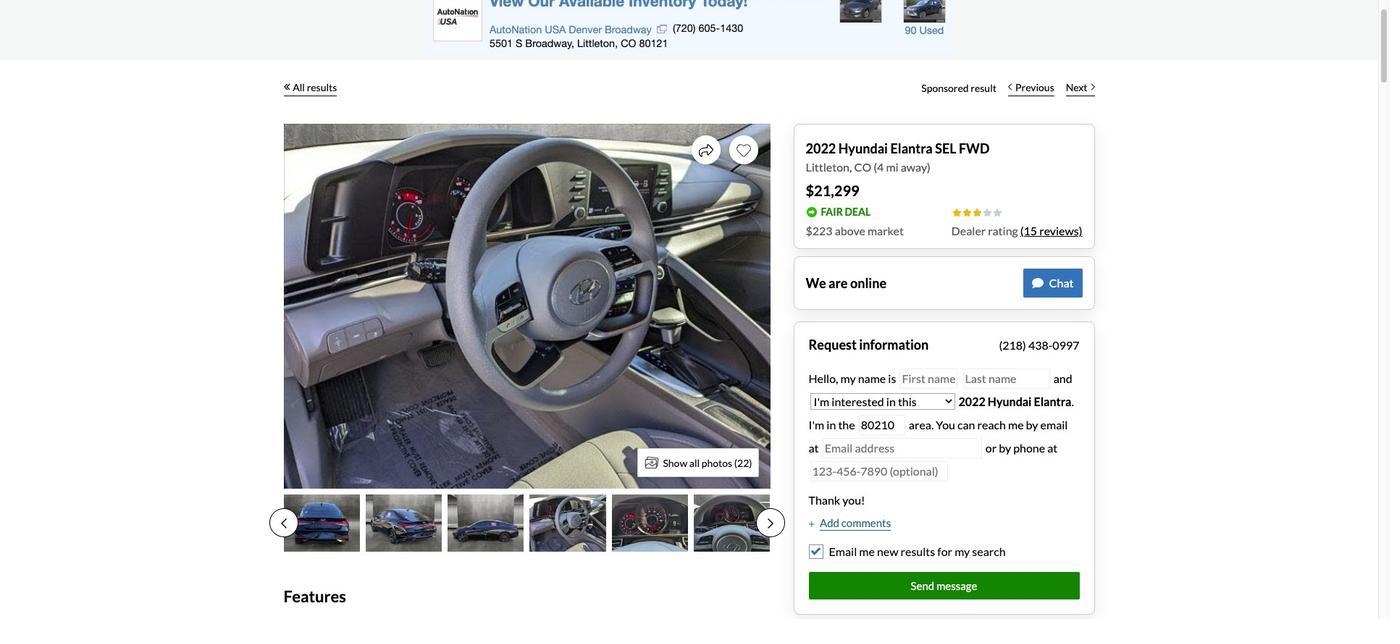 Task type: locate. For each thing, give the bounding box(es) containing it.
1 vertical spatial me
[[860, 545, 875, 559]]

elantra up "away)"
[[891, 141, 933, 157]]

me left new
[[860, 545, 875, 559]]

dealer
[[952, 224, 986, 238]]

my left name
[[841, 372, 856, 386]]

for
[[938, 545, 953, 559]]

by
[[1027, 418, 1039, 432], [999, 441, 1012, 455]]

hyundai inside "2022 hyundai elantra sel fwd littleton, co (4 mi away)"
[[839, 141, 888, 157]]

next page image
[[768, 518, 774, 530]]

2022 inside "2022 hyundai elantra sel fwd littleton, co (4 mi away)"
[[806, 141, 836, 157]]

Email address email field
[[823, 438, 982, 459]]

elantra for 2022 hyundai elantra
[[1034, 395, 1072, 409]]

1 at from the left
[[809, 441, 819, 455]]

(22)
[[735, 457, 753, 469]]

results
[[307, 81, 337, 93], [901, 545, 936, 559]]

hello, my name is
[[809, 372, 899, 386]]

2022 up littleton, on the right top
[[806, 141, 836, 157]]

1 horizontal spatial by
[[1027, 418, 1039, 432]]

or by phone at
[[986, 441, 1058, 455]]

next
[[1066, 81, 1088, 93]]

phone
[[1014, 441, 1046, 455]]

0 vertical spatial hyundai
[[839, 141, 888, 157]]

results left the for
[[901, 545, 936, 559]]

the
[[839, 418, 856, 432]]

co
[[855, 160, 872, 174]]

0 vertical spatial elantra
[[891, 141, 933, 157]]

request information
[[809, 337, 929, 353]]

0 horizontal spatial at
[[809, 441, 819, 455]]

2022 up can
[[959, 395, 986, 409]]

view vehicle photo 7 image
[[284, 495, 360, 552]]

1 vertical spatial 2022
[[959, 395, 986, 409]]

1 vertical spatial hyundai
[[988, 395, 1032, 409]]

0 vertical spatial me
[[1009, 418, 1024, 432]]

prev page image
[[281, 518, 287, 530]]

area. you can reach me by email at
[[809, 418, 1068, 455]]

elantra up email
[[1034, 395, 1072, 409]]

by right or
[[999, 441, 1012, 455]]

chevron left image
[[1009, 83, 1012, 91]]

(218)
[[1000, 338, 1027, 352]]

hyundai
[[839, 141, 888, 157], [988, 395, 1032, 409]]

1 vertical spatial elantra
[[1034, 395, 1072, 409]]

0 horizontal spatial 2022
[[806, 141, 836, 157]]

First name field
[[900, 369, 958, 389]]

sponsored result
[[922, 82, 997, 94]]

fair
[[821, 206, 843, 218]]

all results
[[293, 81, 337, 93]]

at down i'm
[[809, 441, 819, 455]]

elantra inside "2022 hyundai elantra sel fwd littleton, co (4 mi away)"
[[891, 141, 933, 157]]

me down 2022 hyundai elantra
[[1009, 418, 1024, 432]]

1 horizontal spatial me
[[1009, 418, 1024, 432]]

1 horizontal spatial hyundai
[[988, 395, 1032, 409]]

1 vertical spatial by
[[999, 441, 1012, 455]]

2022 for 2022 hyundai elantra sel fwd littleton, co (4 mi away)
[[806, 141, 836, 157]]

you!
[[843, 493, 866, 507]]

1 horizontal spatial my
[[955, 545, 970, 559]]

hyundai up co
[[839, 141, 888, 157]]

message
[[937, 579, 978, 592]]

all results link
[[284, 72, 337, 104]]

my
[[841, 372, 856, 386], [955, 545, 970, 559]]

1 horizontal spatial 2022
[[959, 395, 986, 409]]

hyundai for 2022 hyundai elantra sel fwd littleton, co (4 mi away)
[[839, 141, 888, 157]]

we are online
[[806, 275, 887, 291]]

438-
[[1029, 338, 1053, 352]]

1 horizontal spatial results
[[901, 545, 936, 559]]

$21,299
[[806, 182, 860, 199]]

1 vertical spatial results
[[901, 545, 936, 559]]

market
[[868, 224, 904, 238]]

1 horizontal spatial at
[[1048, 441, 1058, 455]]

2022 hyundai elantra
[[959, 395, 1072, 409]]

rating
[[989, 224, 1019, 238]]

me inside area. you can reach me by email at
[[1009, 418, 1024, 432]]

fwd
[[959, 141, 990, 157]]

send message
[[911, 579, 978, 592]]

(218) 438-0997
[[1000, 338, 1080, 352]]

0 horizontal spatial me
[[860, 545, 875, 559]]

.
[[1072, 395, 1074, 409]]

online
[[851, 275, 887, 291]]

view vehicle photo 8 image
[[366, 495, 442, 552]]

view vehicle photo 10 image
[[530, 495, 606, 552]]

0 horizontal spatial elantra
[[891, 141, 933, 157]]

0 horizontal spatial my
[[841, 372, 856, 386]]

send
[[911, 579, 935, 592]]

email
[[829, 545, 857, 559]]

by left email
[[1027, 418, 1039, 432]]

0 vertical spatial by
[[1027, 418, 1039, 432]]

2022 for 2022 hyundai elantra
[[959, 395, 986, 409]]

above
[[835, 224, 866, 238]]

share image
[[699, 143, 713, 158]]

0 horizontal spatial results
[[307, 81, 337, 93]]

elantra for 2022 hyundai elantra sel fwd littleton, co (4 mi away)
[[891, 141, 933, 157]]

email me new results for my search
[[829, 545, 1006, 559]]

results right all
[[307, 81, 337, 93]]

reviews)
[[1040, 224, 1083, 238]]

are
[[829, 275, 848, 291]]

at
[[809, 441, 819, 455], [1048, 441, 1058, 455]]

2022
[[806, 141, 836, 157], [959, 395, 986, 409]]

2 at from the left
[[1048, 441, 1058, 455]]

chevron right image
[[1092, 83, 1095, 91]]

show all photos (22) link
[[638, 449, 759, 478]]

Zip code field
[[859, 415, 906, 436]]

1 horizontal spatial elantra
[[1034, 395, 1072, 409]]

view vehicle photo 12 image
[[694, 495, 771, 552]]

in
[[827, 418, 836, 432]]

at down email
[[1048, 441, 1058, 455]]

i'm
[[809, 418, 825, 432]]

or
[[986, 441, 997, 455]]

tab list
[[269, 495, 785, 552]]

(15 reviews) button
[[1021, 222, 1083, 240]]

show
[[663, 457, 688, 469]]

0 vertical spatial 2022
[[806, 141, 836, 157]]

my right the for
[[955, 545, 970, 559]]

at inside area. you can reach me by email at
[[809, 441, 819, 455]]

me
[[1009, 418, 1024, 432], [860, 545, 875, 559]]

away)
[[901, 160, 931, 174]]

elantra
[[891, 141, 933, 157], [1034, 395, 1072, 409]]

hyundai down last name field
[[988, 395, 1032, 409]]

0 horizontal spatial hyundai
[[839, 141, 888, 157]]

all
[[690, 457, 700, 469]]



Task type: describe. For each thing, give the bounding box(es) containing it.
photos
[[702, 457, 733, 469]]

advertisement region
[[426, 0, 953, 53]]

0 vertical spatial my
[[841, 372, 856, 386]]

can
[[958, 418, 976, 432]]

email
[[1041, 418, 1068, 432]]

previous
[[1016, 81, 1055, 93]]

add comments button
[[809, 515, 891, 532]]

chat button
[[1024, 269, 1083, 298]]

0 horizontal spatial by
[[999, 441, 1012, 455]]

Phone (optional) telephone field
[[811, 462, 948, 482]]

sponsored
[[922, 82, 969, 94]]

hello,
[[809, 372, 839, 386]]

show all photos (22)
[[663, 457, 753, 469]]

vehicle full photo image
[[284, 124, 771, 489]]

sel
[[936, 141, 957, 157]]

result
[[971, 82, 997, 94]]

view vehicle photo 11 image
[[612, 495, 689, 552]]

chat
[[1050, 276, 1074, 290]]

name
[[858, 372, 886, 386]]

search
[[973, 545, 1006, 559]]

1 vertical spatial my
[[955, 545, 970, 559]]

0997
[[1053, 338, 1080, 352]]

$223 above market
[[806, 224, 904, 238]]

$223
[[806, 224, 833, 238]]

mi
[[887, 160, 899, 174]]

by inside area. you can reach me by email at
[[1027, 418, 1039, 432]]

comments
[[842, 517, 891, 530]]

comment image
[[1032, 278, 1044, 289]]

0 vertical spatial results
[[307, 81, 337, 93]]

(15
[[1021, 224, 1038, 238]]

plus image
[[809, 521, 814, 528]]

send message button
[[809, 572, 1080, 600]]

thank
[[809, 493, 841, 507]]

add comments
[[820, 517, 891, 530]]

thank you!
[[809, 493, 866, 507]]

view vehicle photo 9 image
[[448, 495, 524, 552]]

. i'm in the
[[809, 395, 1074, 432]]

reach
[[978, 418, 1006, 432]]

chevron double left image
[[284, 83, 290, 91]]

next link
[[1061, 72, 1101, 104]]

and
[[1052, 372, 1073, 386]]

deal
[[845, 206, 871, 218]]

information
[[860, 337, 929, 353]]

(4
[[874, 160, 884, 174]]

we
[[806, 275, 827, 291]]

previous link
[[1003, 72, 1061, 104]]

fair deal
[[821, 206, 871, 218]]

hyundai for 2022 hyundai elantra
[[988, 395, 1032, 409]]

request
[[809, 337, 857, 353]]

Last name field
[[963, 369, 1050, 389]]

2022 hyundai elantra sel fwd littleton, co (4 mi away)
[[806, 141, 990, 174]]

add
[[820, 517, 840, 530]]

littleton,
[[806, 160, 852, 174]]

features
[[284, 587, 346, 607]]

dealer rating (15 reviews)
[[952, 224, 1083, 238]]

is
[[889, 372, 897, 386]]

new
[[877, 545, 899, 559]]

area.
[[909, 418, 934, 432]]

you
[[936, 418, 956, 432]]

all
[[293, 81, 305, 93]]



Task type: vqa. For each thing, say whether or not it's contained in the screenshot.
phone
yes



